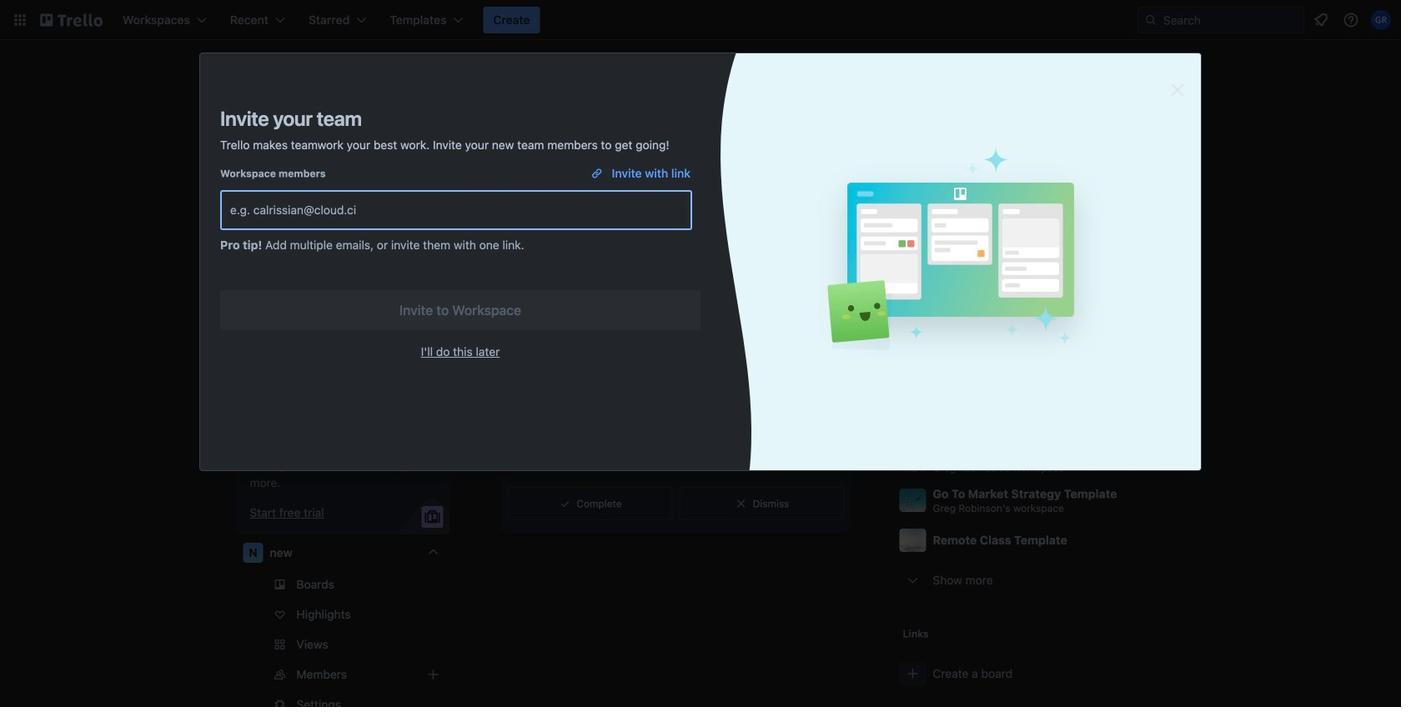 Task type: locate. For each thing, give the bounding box(es) containing it.
1 vertical spatial add image
[[423, 665, 443, 685]]

primary element
[[0, 0, 1402, 40]]

open information menu image
[[1343, 12, 1360, 28]]

0 notifications image
[[1311, 10, 1331, 30]]

home image
[[243, 145, 263, 165]]

0 vertical spatial add image
[[423, 351, 443, 371]]

Search field
[[1158, 8, 1304, 32]]

greg robinson (gregrobinson96) image
[[1372, 10, 1392, 30]]

add image
[[423, 351, 443, 371], [423, 665, 443, 685]]



Task type: describe. For each thing, give the bounding box(es) containing it.
2 add image from the top
[[423, 665, 443, 685]]

template board image
[[243, 112, 263, 132]]

1 add image from the top
[[423, 351, 443, 371]]

click to star 1-on-1 meeting agenda. it will show up at the top of your boards list. image
[[1150, 452, 1167, 469]]

search image
[[1145, 13, 1158, 27]]

e.g. calrissian@cloud.ci text field
[[230, 195, 682, 225]]



Task type: vqa. For each thing, say whether or not it's contained in the screenshot.
bottom add icon
yes



